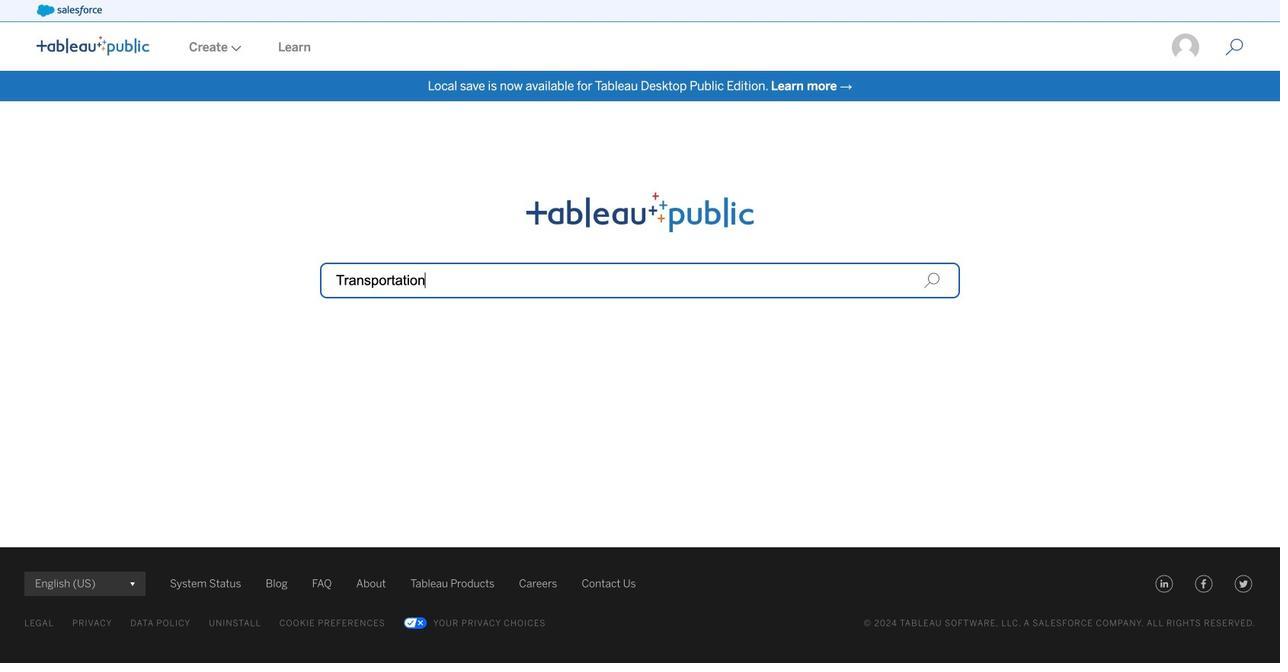 Task type: vqa. For each thing, say whether or not it's contained in the screenshot.
create image
yes



Task type: describe. For each thing, give the bounding box(es) containing it.
t.turtle image
[[1170, 32, 1201, 62]]

selected language element
[[35, 572, 135, 597]]

create image
[[228, 45, 242, 51]]

go to search image
[[1207, 38, 1262, 56]]



Task type: locate. For each thing, give the bounding box(es) containing it.
logo image
[[37, 36, 149, 56]]

salesforce logo image
[[37, 5, 102, 17]]

search image
[[924, 272, 940, 289]]

Search input field
[[320, 263, 960, 299]]



